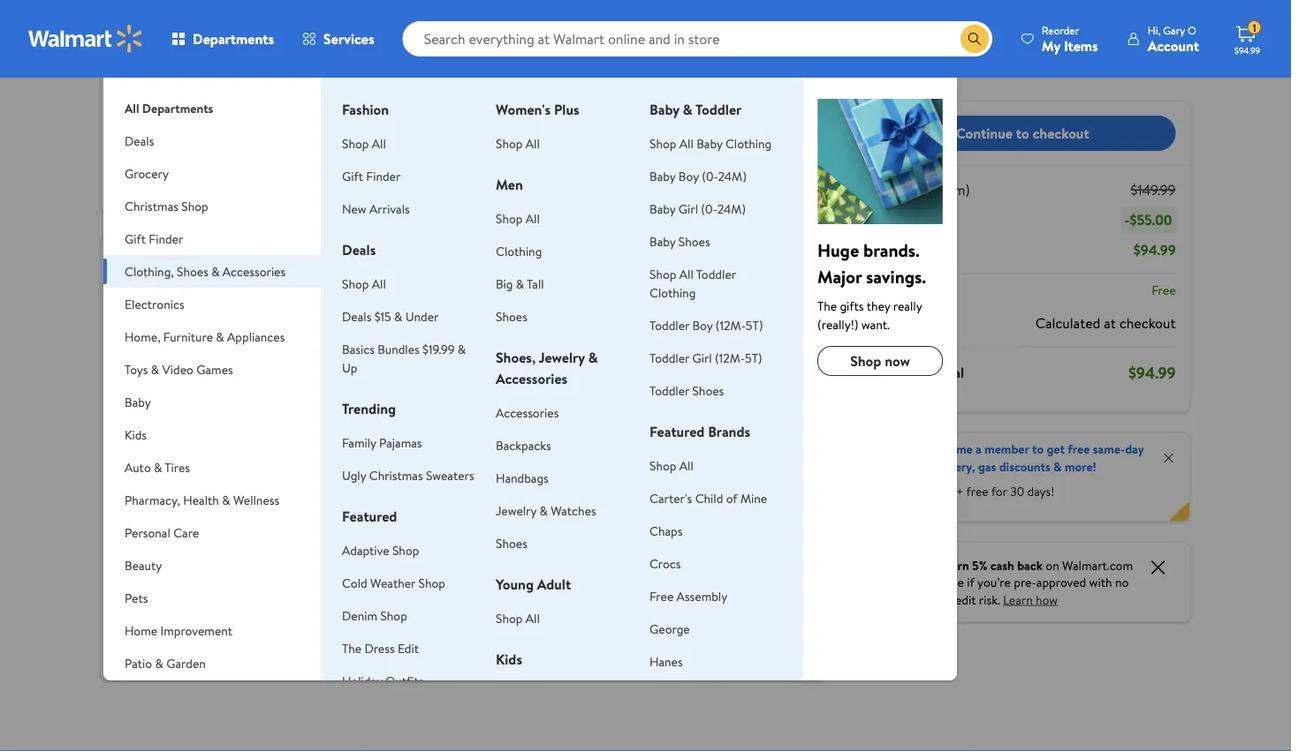 Task type: describe. For each thing, give the bounding box(es) containing it.
accessories for shoes
[[223, 263, 286, 280]]

(really!)
[[817, 316, 858, 333]]

for inside button
[[628, 175, 644, 193]]

all for shop all link related to fashion
[[372, 135, 386, 152]]

backpacks link
[[496, 437, 551, 454]]

plus
[[554, 100, 579, 119]]

big
[[496, 275, 513, 292]]

delivery,
[[929, 458, 975, 475]]

5t) for toddler boy (12m-5t)
[[746, 317, 763, 334]]

$14.00 justice girls micro mini dome crossbody, pink tie dye
[[406, 460, 504, 584]]

shop down cold weather shop
[[380, 608, 407, 625]]

0 horizontal spatial for
[[193, 256, 214, 278]]

decrease quantity sony wh-ch720n-noise canceling wireless bluetooth headphones- black, current quantity 1 image
[[708, 177, 722, 191]]

huge
[[817, 238, 859, 262]]

justice
[[406, 486, 449, 506]]

seller for $99.00
[[163, 299, 188, 314]]

1 vertical spatial free
[[966, 483, 989, 500]]

shoes down big
[[496, 308, 527, 325]]

shop all toddler clothing
[[650, 266, 736, 301]]

delivery inside now $86.88 'group'
[[724, 577, 763, 592]]

4
[[769, 502, 777, 521]]

shop for shop all link related to fashion
[[342, 135, 369, 152]]

$8.00
[[334, 126, 364, 143]]

of
[[726, 490, 738, 507]]

less
[[218, 256, 243, 278]]

0 vertical spatial $94.99
[[1234, 44, 1260, 56]]

latte
[[587, 545, 619, 564]]

pack
[[680, 521, 708, 541]]

walmart image
[[28, 25, 143, 53]]

3+ inside $187.00 group
[[547, 581, 559, 596]]

1 vertical spatial at
[[1104, 313, 1116, 333]]

(12m- for boy
[[716, 317, 746, 334]]

home improvement
[[125, 623, 232, 640]]

auto & tires button
[[103, 452, 321, 484]]

best seller for $19.88
[[277, 299, 324, 314]]

seller for justice
[[436, 299, 461, 314]]

if
[[967, 574, 974, 592]]

gift ideas for less
[[122, 256, 243, 278]]

1 horizontal spatial k-
[[621, 506, 635, 525]]

departments inside popup button
[[193, 29, 274, 49]]

& left tall
[[516, 275, 524, 292]]

1 shoes link from the top
[[496, 308, 527, 325]]

30
[[1010, 483, 1024, 500]]

all for shop all link for featured brands
[[679, 457, 694, 475]]

1
[[1253, 20, 1256, 35]]

(2nd
[[166, 541, 194, 560]]

0 horizontal spatial add
[[237, 32, 259, 49]]

jewelry & watches link
[[496, 502, 596, 520]]

under
[[405, 308, 439, 325]]

1 maker, from the top
[[543, 545, 584, 564]]

2 vertical spatial gift
[[122, 256, 150, 278]]

holiday outfits
[[342, 673, 424, 690]]

beauty
[[125, 557, 162, 574]]

shop all link down young
[[496, 610, 540, 627]]

member
[[984, 441, 1029, 458]]

checkout for continue to checkout
[[1033, 124, 1089, 143]]

airtag
[[719, 502, 757, 521]]

christmas inside dropdown button
[[125, 197, 178, 215]]

deals for deals "dropdown button"
[[125, 132, 154, 149]]

banner containing become a member to get free same-day delivery, gas discounts & more!
[[855, 433, 1190, 522]]

24m) for baby girl (0-24m)
[[717, 200, 746, 217]]

deals for deals $15 & under
[[342, 308, 371, 325]]

shop all baby clothing link
[[650, 135, 772, 152]]

& left tires
[[154, 459, 162, 476]]

christmas shop
[[125, 197, 208, 215]]

year for 3-
[[275, 98, 298, 115]]

a inside view details (only one option can be selected at a time.)
[[403, 75, 408, 90]]

gas
[[978, 458, 996, 475]]

1 vertical spatial departments
[[142, 99, 213, 117]]

1 horizontal spatial christmas
[[369, 467, 423, 484]]

the dress edit link
[[342, 640, 419, 657]]

patio & garden button
[[103, 648, 321, 680]]

at inside view details (only one option can be selected at a time.)
[[391, 75, 400, 90]]

2- for day
[[137, 621, 146, 636]]

shoes up young
[[496, 535, 527, 552]]

denim shop link
[[342, 608, 407, 625]]

delivery inside now $19.88 group
[[314, 596, 353, 611]]

toddler up shop all baby clothing
[[695, 100, 742, 119]]

tie
[[406, 564, 424, 584]]

& inside shoes, jewelry & accessories
[[588, 348, 598, 368]]

apple for $86.88
[[680, 502, 715, 521]]

shop up tie
[[392, 542, 419, 559]]

toys & video games button
[[103, 353, 321, 386]]

learn how
[[1003, 592, 1058, 609]]

gifts
[[840, 297, 864, 315]]

& up shop all baby clothing
[[683, 100, 692, 119]]

can
[[317, 75, 333, 90]]

close walmart plus section image
[[1162, 451, 1176, 465]]

total
[[935, 363, 964, 383]]

day inside become a member to get free same-day delivery, gas discounts & more!
[[1125, 441, 1144, 458]]

a inside become a member to get free same-day delivery, gas discounts & more!
[[976, 441, 982, 458]]

become
[[929, 441, 973, 458]]

cappuccino
[[543, 584, 615, 603]]

handbags
[[496, 470, 549, 487]]

later
[[647, 175, 671, 193]]

featured brands
[[650, 422, 750, 442]]

crossbody,
[[406, 545, 474, 564]]

& right $15
[[394, 308, 402, 325]]

see
[[944, 574, 964, 592]]

dye
[[428, 564, 452, 584]]

toddler inside shop all toddler clothing
[[696, 266, 736, 283]]

earn 5% cash back on walmart.com
[[944, 557, 1133, 574]]

(12m- for girl
[[715, 349, 745, 367]]

shoes for toddler
[[692, 382, 724, 399]]

1 vertical spatial kids
[[496, 650, 522, 670]]

shop all for featured brands
[[650, 457, 694, 475]]

0 horizontal spatial k-
[[586, 486, 599, 506]]

pickup for $99.00
[[137, 596, 167, 611]]

0 horizontal spatial clothing
[[496, 243, 542, 260]]

gift for gift finder dropdown button
[[125, 230, 146, 247]]

2 horizontal spatial for
[[991, 483, 1007, 500]]

savings.
[[866, 264, 926, 289]]

ugly christmas sweaters link
[[342, 467, 474, 484]]

pink
[[478, 545, 504, 564]]

gift for gift finder link
[[342, 167, 363, 185]]

handbags link
[[496, 470, 549, 487]]

add to cart image for $99.00
[[143, 409, 164, 430]]

gift finder button
[[103, 223, 321, 255]]

arrivals
[[369, 200, 410, 217]]

all up grocery
[[125, 99, 139, 117]]

$14.00 group
[[406, 289, 511, 630]]

3-
[[265, 98, 275, 115]]

reusable
[[299, 502, 354, 521]]

featured for featured
[[342, 507, 397, 527]]

shop for shop now link
[[850, 352, 881, 371]]

dress
[[364, 640, 395, 657]]

clothing link
[[496, 243, 542, 260]]

up
[[342, 359, 357, 376]]

remove
[[522, 175, 566, 193]]

baby for shoes
[[650, 233, 676, 250]]

o
[[1188, 23, 1196, 38]]

accessories for jewelry
[[496, 369, 567, 389]]

best seller for $99.00
[[140, 299, 188, 314]]

care
[[173, 524, 199, 542]]

deals $15 & under link
[[342, 308, 439, 325]]

ugly
[[342, 467, 366, 484]]

young adult
[[496, 575, 571, 595]]

shop for shop all link underneath the 'women's'
[[496, 135, 523, 152]]

brands.
[[863, 238, 920, 262]]

pickup for $86.88
[[683, 577, 714, 592]]

gary
[[1163, 23, 1185, 38]]

all for shop all link corresponding to men
[[526, 210, 540, 227]]

3+ day shipping inside now $19.88 group
[[273, 621, 344, 636]]

now $19.88 group
[[270, 289, 375, 646]]

baby for boy
[[650, 167, 676, 185]]

1 vertical spatial $94.99
[[1134, 240, 1176, 260]]

3+ day shipping inside $187.00 group
[[547, 581, 617, 596]]

view details button
[[237, 53, 301, 70]]

dark
[[587, 603, 617, 623]]

0 horizontal spatial the
[[342, 640, 361, 657]]

now $99.00 group
[[133, 289, 238, 646]]

christmas shop button
[[103, 190, 321, 223]]

& right "furniture"
[[216, 328, 224, 346]]

young
[[496, 575, 534, 595]]

george link
[[650, 621, 690, 638]]

shoes, jewelry & accessories
[[496, 348, 598, 389]]

& down gift finder dropdown button
[[211, 263, 220, 280]]

best seller for justice
[[413, 299, 461, 314]]

subtotal
[[869, 180, 921, 200]]

& right health
[[222, 492, 230, 509]]

denim shop
[[342, 608, 407, 625]]

items
[[1064, 36, 1098, 55]]

$187.00 group
[[543, 289, 648, 642]]

pharmacy,
[[125, 492, 180, 509]]

free assembly
[[650, 588, 727, 605]]

clothing,
[[125, 263, 174, 280]]

all for shop all link underneath the 'women's'
[[526, 135, 540, 152]]

shop all down the 'women's'
[[496, 135, 540, 152]]

toddler boy (12m-5t) link
[[650, 317, 763, 334]]

electronics button
[[103, 288, 321, 321]]

& right toys
[[151, 361, 159, 378]]

shipping inside now $99.00 group
[[164, 621, 202, 636]]

airpods
[[172, 502, 219, 521]]



Task type: locate. For each thing, give the bounding box(es) containing it.
0 horizontal spatial apple
[[133, 502, 169, 521]]

finder up the ideas
[[149, 230, 183, 247]]

0 vertical spatial shoes link
[[496, 308, 527, 325]]

kids inside dropdown button
[[125, 426, 147, 444]]

2 horizontal spatial pickup
[[683, 577, 714, 592]]

now left tires
[[133, 460, 165, 482]]

girl
[[678, 200, 698, 217], [692, 349, 712, 367]]

free right get
[[1068, 441, 1090, 458]]

add to cart image up auto & tires
[[143, 409, 164, 430]]

shop down the 'women's'
[[496, 135, 523, 152]]

0 horizontal spatial free
[[650, 588, 674, 605]]

free for free assembly
[[650, 588, 674, 605]]

gift up new
[[342, 167, 363, 185]]

seller inside now $19.88 group
[[300, 299, 324, 314]]

deals
[[125, 132, 154, 149], [342, 240, 376, 260], [342, 308, 371, 325]]

toddler for boy
[[650, 317, 689, 334]]

shop for shop all baby clothing link
[[650, 135, 676, 152]]

3+ day shipping down 52
[[273, 621, 344, 636]]

1 now from the left
[[133, 460, 165, 482]]

george
[[650, 621, 690, 638]]

0 vertical spatial girl
[[678, 200, 698, 217]]

cold weather shop link
[[342, 575, 445, 592]]

cup
[[543, 525, 568, 545]]

0 vertical spatial accessories
[[223, 263, 286, 280]]

crocs link
[[650, 555, 681, 573]]

accessories link
[[496, 404, 559, 422]]

0 vertical spatial boy
[[678, 167, 699, 185]]

next slide for horizontalscrollerrecommendations list image
[[749, 356, 792, 398]]

all for deals's shop all link
[[372, 275, 386, 292]]

5t) for toddler girl (12m-5t)
[[745, 349, 762, 367]]

1 vertical spatial year
[[275, 126, 298, 143]]

shop inside dropdown button
[[181, 197, 208, 215]]

best inside now $86.88 'group'
[[687, 299, 707, 314]]

2 vertical spatial accessories
[[496, 404, 559, 422]]

1 horizontal spatial add button
[[683, 405, 747, 433]]

1 horizontal spatial $99.00
[[680, 482, 716, 499]]

jewelry down handbags
[[496, 502, 537, 520]]

now for now $99.00
[[133, 460, 165, 482]]

2 vertical spatial for
[[991, 483, 1007, 500]]

with for see
[[1089, 574, 1112, 592]]

add to cart image for $86.88
[[690, 409, 711, 430]]

day inside $14.00 group
[[424, 605, 440, 620]]

free
[[1068, 441, 1090, 458], [966, 483, 989, 500]]

(0- for girl
[[701, 200, 717, 217]]

jewelry right the shoes,
[[539, 348, 585, 368]]

christmas down grocery
[[125, 197, 178, 215]]

single
[[543, 506, 580, 525]]

add to cart image inside now $99.00 group
[[143, 409, 164, 430]]

shop all for fashion
[[342, 135, 386, 152]]

with inside the now $99.00 $129.00 apple airpods with charging case (2nd generation)
[[133, 521, 159, 541]]

all inside shop all toddler clothing
[[679, 266, 694, 283]]

accessories inside dropdown button
[[223, 263, 286, 280]]

1 horizontal spatial at
[[1104, 313, 1116, 333]]

1 vertical spatial girl
[[692, 349, 712, 367]]

onn.
[[270, 502, 296, 521]]

featured for featured brands
[[650, 422, 705, 442]]

1 vertical spatial shoes link
[[496, 535, 527, 552]]

best
[[140, 299, 160, 314], [277, 299, 297, 314], [413, 299, 434, 314], [687, 299, 707, 314]]

& right patio
[[155, 655, 163, 672]]

now inside now $86.88 $99.00 apple airtag - 4 pack
[[680, 460, 711, 482]]

0 horizontal spatial checkout
[[1033, 124, 1089, 143]]

1 vertical spatial 5t)
[[745, 349, 762, 367]]

reorder
[[1042, 23, 1079, 38]]

1 horizontal spatial kids
[[496, 650, 522, 670]]

1 horizontal spatial the
[[817, 297, 837, 315]]

1 vertical spatial 2-
[[137, 621, 146, 636]]

3+ inside $14.00 group
[[410, 605, 422, 620]]

2 add to cart image from the left
[[690, 409, 711, 430]]

1 horizontal spatial add to cart image
[[690, 409, 711, 430]]

pickup inside $14.00 group
[[410, 581, 440, 596]]

shop all for deals
[[342, 275, 386, 292]]

plan down "option"
[[301, 98, 323, 115]]

$99.00 inside now $86.88 $99.00 apple airtag - 4 pack
[[680, 482, 716, 499]]

shop all up "clothing" link
[[496, 210, 540, 227]]

1 horizontal spatial featured
[[650, 422, 705, 442]]

all for shop all baby clothing link
[[679, 135, 694, 152]]

best up home,
[[140, 299, 160, 314]]

3+ day shipping
[[547, 581, 617, 596], [683, 601, 754, 616], [410, 605, 481, 620], [273, 621, 344, 636]]

accessories inside shoes, jewelry & accessories
[[496, 369, 567, 389]]

dismiss capital one banner image
[[1147, 557, 1169, 578]]

shop for shop all toddler clothing link
[[650, 266, 676, 283]]

shoes down "baby girl (0-24m)" link at right top
[[678, 233, 710, 250]]

new arrivals
[[342, 200, 410, 217]]

calculated at checkout
[[1035, 313, 1176, 333]]

deals up grocery
[[125, 132, 154, 149]]

3+ day shipping inside $14.00 group
[[410, 605, 481, 620]]

all up $15
[[372, 275, 386, 292]]

2 maker, from the top
[[543, 603, 584, 623]]

best seller inside $14.00 group
[[413, 299, 461, 314]]

$99.00 inside the now $99.00 $129.00 apple airpods with charging case (2nd generation)
[[168, 460, 215, 482]]

add to cart image
[[553, 409, 574, 430]]

2 vertical spatial $94.99
[[1128, 362, 1176, 384]]

52
[[326, 567, 338, 582]]

1 horizontal spatial clothing
[[650, 284, 696, 301]]

$55.00
[[1130, 210, 1172, 230]]

best inside now $19.88 group
[[277, 299, 297, 314]]

shop all toddler clothing link
[[650, 266, 736, 301]]

see if you're pre-approved with no credit risk.
[[944, 574, 1129, 609]]

with for now
[[133, 521, 159, 541]]

jewelry inside shoes, jewelry & accessories
[[539, 348, 585, 368]]

best inside now $99.00 group
[[140, 299, 160, 314]]

item)
[[938, 180, 970, 200]]

no
[[1115, 574, 1129, 592]]

2 plan from the top
[[301, 126, 323, 143]]

5t) down the toddler boy (12m-5t)
[[745, 349, 762, 367]]

0 horizontal spatial christmas
[[125, 197, 178, 215]]

carter's child of mine link
[[650, 490, 767, 507]]

girl for (0-
[[678, 200, 698, 217]]

accessories up backpacks
[[496, 404, 559, 422]]

shop now link
[[817, 346, 943, 376]]

shoes for clothing,
[[177, 263, 208, 280]]

all for shop all toddler clothing link
[[679, 266, 694, 283]]

- inside now $86.88 $99.00 apple airtag - 4 pack
[[760, 502, 765, 521]]

shop all link up gift finder link
[[342, 135, 386, 152]]

now $99.00 $129.00 apple airpods with charging case (2nd generation)
[[133, 460, 219, 580]]

$187.00
[[543, 460, 594, 482]]

toys & video games
[[125, 361, 233, 378]]

baby inside baby dropdown button
[[125, 394, 151, 411]]

seller for $86.88
[[710, 299, 734, 314]]

best seller up home,
[[140, 299, 188, 314]]

apple
[[133, 502, 169, 521], [680, 502, 715, 521]]

1 horizontal spatial free
[[1068, 441, 1090, 458]]

walmart.com
[[1062, 557, 1133, 574]]

seller inside now $86.88 'group'
[[710, 299, 734, 314]]

free for free
[[1152, 282, 1176, 299]]

taxes
[[869, 313, 903, 333]]

1 horizontal spatial jewelry
[[539, 348, 585, 368]]

all
[[125, 99, 139, 117], [372, 135, 386, 152], [526, 135, 540, 152], [679, 135, 694, 152], [526, 210, 540, 227], [679, 266, 694, 283], [372, 275, 386, 292], [679, 457, 694, 475], [526, 610, 540, 627]]

shop for deals's shop all link
[[342, 275, 369, 292]]

shop for shop all link for featured brands
[[650, 457, 676, 475]]

1 vertical spatial a
[[976, 441, 982, 458]]

1 vertical spatial featured
[[342, 507, 397, 527]]

shipping inside $187.00 group
[[579, 581, 617, 596]]

best seller inside now $99.00 group
[[140, 299, 188, 314]]

2- down 3-
[[265, 126, 275, 143]]

clothing up the big & tall link at left
[[496, 243, 542, 260]]

continue to checkout
[[956, 124, 1089, 143]]

year down 3-
[[275, 126, 298, 143]]

home
[[125, 623, 157, 640]]

free down crocs
[[650, 588, 674, 605]]

1 add button from the left
[[273, 405, 337, 433]]

3+ day shipping inside now $86.88 'group'
[[683, 601, 754, 616]]

shop for shop all link corresponding to men
[[496, 210, 523, 227]]

checkout right continue
[[1033, 124, 1089, 143]]

1 vertical spatial deals
[[342, 240, 376, 260]]

with inside the now $19.88 $24.98 onn. reusable 35mm camera with flash
[[270, 541, 296, 560]]

shop up deals $15 & under
[[342, 275, 369, 292]]

the up the (really!)
[[817, 297, 837, 315]]

auto
[[125, 459, 151, 476]]

best up the toddler boy (12m-5t)
[[687, 299, 707, 314]]

best seller for $86.88
[[687, 299, 734, 314]]

hanes
[[650, 653, 683, 671]]

checkout right calculated
[[1119, 313, 1176, 333]]

Search search field
[[403, 21, 992, 57]]

24m) down shop all baby clothing
[[718, 167, 747, 185]]

shop all up carter's
[[650, 457, 694, 475]]

baby & toddler
[[650, 100, 742, 119]]

apple for $99.00
[[133, 502, 169, 521]]

(0- for boy
[[702, 167, 718, 185]]

finder for gift finder link
[[366, 167, 401, 185]]

shipping
[[869, 282, 915, 299]]

0 horizontal spatial to
[[1016, 124, 1029, 143]]

3+ inside now $86.88 'group'
[[683, 601, 695, 616]]

clothing up toddler boy (12m-5t) "link" on the top right of the page
[[650, 284, 696, 301]]

add inside now $19.88 group
[[301, 410, 323, 428]]

with inside see if you're pre-approved with no credit risk.
[[1089, 574, 1112, 592]]

maker, down 'adult'
[[543, 603, 584, 623]]

deals inside "dropdown button"
[[125, 132, 154, 149]]

0 horizontal spatial jewelry
[[496, 502, 537, 520]]

to inside continue to checkout button
[[1016, 124, 1029, 143]]

home improvement button
[[103, 615, 321, 648]]

day inside now $86.88 'group'
[[698, 601, 714, 616]]

2 seller from the left
[[300, 299, 324, 314]]

shop all
[[342, 135, 386, 152], [496, 135, 540, 152], [496, 210, 540, 227], [342, 275, 386, 292], [650, 457, 694, 475], [496, 610, 540, 627]]

gift finder inside dropdown button
[[125, 230, 183, 247]]

apple inside now $86.88 $99.00 apple airtag - 4 pack
[[680, 502, 715, 521]]

best right $15
[[413, 299, 434, 314]]

1 horizontal spatial for
[[628, 175, 644, 193]]

seller up $19.99
[[436, 299, 461, 314]]

1 vertical spatial the
[[342, 640, 361, 657]]

now for now $19.88
[[270, 460, 301, 482]]

0 vertical spatial kids
[[125, 426, 147, 444]]

the inside huge brands. major savings. the gifts they really (really!) want.
[[817, 297, 837, 315]]

one
[[265, 75, 283, 90]]

how
[[1036, 592, 1058, 609]]

(0- down decrease quantity sony wh-ch720n-noise canceling wireless bluetooth headphones- black, current quantity 1 icon
[[701, 200, 717, 217]]

checkout inside button
[[1033, 124, 1089, 143]]

clothing for shop all baby clothing
[[725, 135, 772, 152]]

video
[[162, 361, 193, 378]]

0 horizontal spatial now
[[133, 460, 165, 482]]

christmas
[[125, 197, 178, 215], [369, 467, 423, 484]]

0 vertical spatial at
[[391, 75, 400, 90]]

3+ inside now $19.88 group
[[273, 621, 285, 636]]

toddler down toddler girl (12m-5t)
[[650, 382, 689, 399]]

to right continue
[[1016, 124, 1029, 143]]

1 vertical spatial to
[[1032, 441, 1044, 458]]

& inside basics bundles $19.99 & up
[[458, 341, 466, 358]]

apple inside the now $99.00 $129.00 apple airpods with charging case (2nd generation)
[[133, 502, 169, 521]]

0 vertical spatial a
[[403, 75, 408, 90]]

1 best seller from the left
[[140, 299, 188, 314]]

remove button
[[516, 170, 572, 198]]

pajamas
[[379, 434, 422, 452]]

finder inside gift finder dropdown button
[[149, 230, 183, 247]]

trending
[[342, 399, 396, 419]]

with left no
[[1089, 574, 1112, 592]]

child
[[695, 490, 723, 507]]

toddler for girl
[[650, 349, 689, 367]]

5%
[[972, 557, 987, 574]]

really
[[893, 297, 922, 315]]

shop all down young
[[496, 610, 540, 627]]

1 horizontal spatial finder
[[366, 167, 401, 185]]

accessories down gift finder dropdown button
[[223, 263, 286, 280]]

0 horizontal spatial finder
[[149, 230, 183, 247]]

1 best from the left
[[140, 299, 160, 314]]

2 year from the top
[[275, 126, 298, 143]]

1 horizontal spatial to
[[1032, 441, 1044, 458]]

0 vertical spatial checkout
[[1033, 124, 1089, 143]]

0 horizontal spatial add to cart image
[[143, 409, 164, 430]]

finder up arrivals
[[366, 167, 401, 185]]

Walmart Site-Wide search field
[[403, 21, 992, 57]]

shop for shop all link underneath young
[[496, 610, 523, 627]]

patio & garden
[[125, 655, 206, 672]]

save
[[600, 175, 625, 193]]

shipping inside now $86.88 'group'
[[716, 601, 754, 616]]

1 vertical spatial gift
[[125, 230, 146, 247]]

to inside become a member to get free same-day delivery, gas discounts & more!
[[1032, 441, 1044, 458]]

3 now from the left
[[680, 460, 711, 482]]

0 vertical spatial free
[[1152, 282, 1176, 299]]

selected
[[350, 75, 389, 90]]

checkout for calculated at checkout
[[1119, 313, 1176, 333]]

best seller
[[140, 299, 188, 314], [277, 299, 324, 314], [413, 299, 461, 314], [687, 299, 734, 314]]

to
[[1016, 124, 1029, 143], [1032, 441, 1044, 458]]

improvement
[[160, 623, 232, 640]]

kids up auto
[[125, 426, 147, 444]]

0 vertical spatial finder
[[366, 167, 401, 185]]

boy for toddler
[[692, 317, 713, 334]]

1 vertical spatial christmas
[[369, 467, 423, 484]]

baby girl (0-24m) link
[[650, 200, 746, 217]]

shoes inside dropdown button
[[177, 263, 208, 280]]

0 vertical spatial christmas
[[125, 197, 178, 215]]

delivery down 52
[[314, 596, 353, 611]]

day inside now $99.00 group
[[146, 621, 162, 636]]

shipping inside now $19.88 group
[[306, 621, 344, 636]]

& left the more!
[[1053, 458, 1062, 475]]

0 horizontal spatial with
[[133, 521, 159, 541]]

add to cart image inside add button
[[690, 409, 711, 430]]

year for 2-
[[275, 126, 298, 143]]

0 vertical spatial (0-
[[702, 167, 718, 185]]

shop all for men
[[496, 210, 540, 227]]

boy up toddler girl (12m-5t) link
[[692, 317, 713, 334]]

add button for $86.88
[[683, 405, 747, 433]]

0 horizontal spatial featured
[[342, 507, 397, 527]]

best for justice
[[413, 299, 434, 314]]

gift left the ideas
[[122, 256, 150, 278]]

0 vertical spatial plan
[[301, 98, 323, 115]]

$94.99 down $55.00
[[1134, 240, 1176, 260]]

banner
[[855, 433, 1190, 522]]

1 apple from the left
[[133, 502, 169, 521]]

1 horizontal spatial add
[[301, 410, 323, 428]]

best for $99.00
[[140, 299, 160, 314]]

featured
[[650, 422, 705, 442], [342, 507, 397, 527]]

departments up deals "dropdown button"
[[142, 99, 213, 117]]

add inside now $86.88 'group'
[[711, 410, 733, 428]]

add button for $19.88
[[273, 405, 337, 433]]

1 plan from the top
[[301, 98, 323, 115]]

1 horizontal spatial checkout
[[1119, 313, 1176, 333]]

1 vertical spatial gift finder
[[125, 230, 183, 247]]

best for $86.88
[[687, 299, 707, 314]]

free down gas
[[966, 483, 989, 500]]

reorder my items
[[1042, 23, 1098, 55]]

become a member to get free same-day delivery, gas discounts & more!
[[929, 441, 1144, 475]]

the left the dress
[[342, 640, 361, 657]]

0 horizontal spatial delivery
[[314, 596, 353, 611]]

3 best from the left
[[413, 299, 434, 314]]

best inside $14.00 group
[[413, 299, 434, 314]]

4 seller from the left
[[710, 299, 734, 314]]

1 vertical spatial (0-
[[701, 200, 717, 217]]

search icon image
[[967, 32, 982, 46]]

best seller up $19.99
[[413, 299, 461, 314]]

now inside the now $99.00 $129.00 apple airpods with charging case (2nd generation)
[[133, 460, 165, 482]]

3+ up george 'link'
[[683, 601, 695, 616]]

savings
[[869, 210, 916, 230]]

0 vertical spatial jewelry
[[539, 348, 585, 368]]

add button inside now $19.88 group
[[273, 405, 337, 433]]

3 best seller from the left
[[413, 299, 461, 314]]

& up cup
[[540, 502, 548, 520]]

now inside the now $19.88 $24.98 onn. reusable 35mm camera with flash
[[270, 460, 301, 482]]

girl up baby shoes link
[[678, 200, 698, 217]]

shoes link down big
[[496, 308, 527, 325]]

earn
[[944, 557, 969, 574]]

1 horizontal spatial 2-
[[265, 126, 275, 143]]

gift finder up new arrivals
[[342, 167, 401, 185]]

shoes for baby
[[678, 233, 710, 250]]

a
[[403, 75, 408, 90], [976, 441, 982, 458]]

kids down young
[[496, 650, 522, 670]]

& inside become a member to get free same-day delivery, gas discounts & more!
[[1053, 458, 1062, 475]]

plan down 3-year plan - $11.00 on the top of the page
[[301, 126, 323, 143]]

1 vertical spatial (12m-
[[715, 349, 745, 367]]

4 best from the left
[[687, 299, 707, 314]]

pickup inside now $86.88 'group'
[[683, 577, 714, 592]]

denim
[[342, 608, 377, 625]]

seller for $19.88
[[300, 299, 324, 314]]

now up carter's child of mine link
[[680, 460, 711, 482]]

all down women's plus
[[526, 135, 540, 152]]

add down "toddler shoes" link
[[711, 410, 733, 428]]

2 horizontal spatial clothing
[[725, 135, 772, 152]]

2 best seller from the left
[[277, 299, 324, 314]]

shop all link up carter's
[[650, 457, 694, 475]]

free inside become a member to get free same-day delivery, gas discounts & more!
[[1068, 441, 1090, 458]]

shop inside shop all toddler clothing
[[650, 266, 676, 283]]

2-day shipping
[[137, 621, 202, 636]]

shipping inside $14.00 group
[[443, 605, 481, 620]]

1 vertical spatial plan
[[301, 126, 323, 143]]

k- right serve
[[621, 506, 635, 525]]

1 vertical spatial 24m)
[[717, 200, 746, 217]]

gift inside dropdown button
[[125, 230, 146, 247]]

2 add button from the left
[[683, 405, 747, 433]]

1 vertical spatial checkout
[[1119, 313, 1176, 333]]

generation)
[[133, 560, 207, 580]]

$19.88
[[305, 460, 348, 482]]

clothing, shoes & accessories image
[[817, 99, 943, 224]]

family pajamas
[[342, 434, 422, 452]]

0 vertical spatial clothing
[[725, 135, 772, 152]]

0 horizontal spatial free
[[966, 483, 989, 500]]

2 shoes link from the top
[[496, 535, 527, 552]]

get
[[1047, 441, 1065, 458]]

toddler down shop all toddler clothing
[[650, 317, 689, 334]]

day inside now $19.88 group
[[288, 621, 304, 636]]

with left flash
[[270, 541, 296, 560]]

departments
[[193, 29, 274, 49], [142, 99, 213, 117]]

shop down grocery "dropdown button"
[[181, 197, 208, 215]]

2 best from the left
[[277, 299, 297, 314]]

0 vertical spatial year
[[275, 98, 298, 115]]

add button inside now $86.88 'group'
[[683, 405, 747, 433]]

2- for year
[[265, 126, 275, 143]]

0 vertical spatial delivery
[[724, 577, 763, 592]]

$19.99
[[422, 341, 455, 358]]

shop all link for featured brands
[[650, 457, 694, 475]]

seller left $15
[[300, 299, 324, 314]]

outfits
[[385, 673, 424, 690]]

deals down new
[[342, 240, 376, 260]]

best seller up the toddler boy (12m-5t)
[[687, 299, 734, 314]]

0 horizontal spatial pickup
[[137, 596, 167, 611]]

$129.00
[[133, 482, 173, 499]]

24m) for baby boy (0-24m)
[[718, 167, 747, 185]]

24m) down decrease quantity sony wh-ch720n-noise canceling wireless bluetooth headphones- black, current quantity 1 icon
[[717, 200, 746, 217]]

shoes link up young
[[496, 535, 527, 552]]

pickup inside now $99.00 group
[[137, 596, 167, 611]]

3+ right young
[[547, 581, 559, 596]]

$94.99 down calculated at checkout
[[1128, 362, 1176, 384]]

1 add to cart image from the left
[[143, 409, 164, 430]]

shop down crossbody,
[[418, 575, 445, 592]]

0 vertical spatial departments
[[193, 29, 274, 49]]

shop all link for men
[[496, 210, 540, 227]]

1 (12m- from the top
[[716, 317, 746, 334]]

1 vertical spatial jewelry
[[496, 502, 537, 520]]

girl for (12m-
[[692, 349, 712, 367]]

finder for gift finder dropdown button
[[149, 230, 183, 247]]

2 horizontal spatial now
[[680, 460, 711, 482]]

maker, up 'adult'
[[543, 545, 584, 564]]

2 (12m- from the top
[[715, 349, 745, 367]]

all departments link
[[103, 78, 321, 125]]

best seller inside now $19.88 group
[[277, 299, 324, 314]]

shop down fashion
[[342, 135, 369, 152]]

plan for $11.00
[[301, 98, 323, 115]]

toddler for shoes
[[650, 382, 689, 399]]

featured down toddler shoes
[[650, 422, 705, 442]]

now for now $86.88
[[680, 460, 711, 482]]

& right the shoes,
[[588, 348, 598, 368]]

discounts
[[999, 458, 1050, 475]]

all for shop all link underneath young
[[526, 610, 540, 627]]

continue
[[956, 124, 1013, 143]]

big & tall
[[496, 275, 544, 292]]

0 horizontal spatial 2-
[[137, 621, 146, 636]]

1 vertical spatial free
[[650, 588, 674, 605]]

2- inside now $99.00 group
[[137, 621, 146, 636]]

shoes down gift finder dropdown button
[[177, 263, 208, 280]]

2 vertical spatial deals
[[342, 308, 371, 325]]

clothing inside shop all toddler clothing
[[650, 284, 696, 301]]

shop all link for deals
[[342, 275, 386, 292]]

clothing for shop all toddler clothing
[[650, 284, 696, 301]]

all down "young adult"
[[526, 610, 540, 627]]

free up calculated at checkout
[[1152, 282, 1176, 299]]

shop all link down the 'women's'
[[496, 135, 540, 152]]

gift finder for gift finder dropdown button
[[125, 230, 183, 247]]

boy for baby
[[678, 167, 699, 185]]

0 vertical spatial 5t)
[[746, 317, 763, 334]]

0 vertical spatial to
[[1016, 124, 1029, 143]]

departments button
[[157, 18, 288, 60]]

(0- down shop all baby clothing
[[702, 167, 718, 185]]

health
[[183, 492, 219, 509]]

0 vertical spatial gift finder
[[342, 167, 401, 185]]

(12m-
[[716, 317, 746, 334], [715, 349, 745, 367]]

shop all up gift finder link
[[342, 135, 386, 152]]

0 vertical spatial the
[[817, 297, 837, 315]]

add button down toddler shoes
[[683, 405, 747, 433]]

now $86.88 group
[[680, 289, 785, 627]]

personal care button
[[103, 517, 321, 550]]

best seller inside now $86.88 'group'
[[687, 299, 734, 314]]

day inside $187.00 group
[[561, 581, 577, 596]]

(12m- down toddler boy (12m-5t) "link" on the top right of the page
[[715, 349, 745, 367]]

add to cart image
[[143, 409, 164, 430], [690, 409, 711, 430]]

learn how link
[[1003, 592, 1058, 609]]

0 horizontal spatial a
[[403, 75, 408, 90]]

2 now from the left
[[270, 460, 301, 482]]

new arrivals link
[[342, 200, 410, 217]]

gift
[[342, 167, 363, 185], [125, 230, 146, 247], [122, 256, 150, 278]]

gift finder for gift finder link
[[342, 167, 401, 185]]

grocery
[[125, 165, 169, 182]]

0 vertical spatial (12m-
[[716, 317, 746, 334]]

0 vertical spatial free
[[1068, 441, 1090, 458]]

1 horizontal spatial pickup
[[410, 581, 440, 596]]

shoes link
[[496, 308, 527, 325], [496, 535, 527, 552]]

men
[[496, 175, 523, 194]]

shop left now
[[850, 352, 881, 371]]

for left 30 at bottom right
[[991, 483, 1007, 500]]

baby for &
[[650, 100, 679, 119]]

pickup for justice
[[410, 581, 440, 596]]

baby boy (0-24m)
[[650, 167, 747, 185]]

allstate
[[413, 32, 454, 49]]

best for $19.88
[[277, 299, 297, 314]]

baby for girl
[[650, 200, 676, 217]]

2 apple from the left
[[680, 502, 715, 521]]

shop all link up "clothing" link
[[496, 210, 540, 227]]

0 horizontal spatial $99.00
[[168, 460, 215, 482]]

add up view
[[237, 32, 259, 49]]

shop all link for fashion
[[342, 135, 386, 152]]

seller inside now $99.00 group
[[163, 299, 188, 314]]

1 horizontal spatial gift finder
[[342, 167, 401, 185]]

seller inside $14.00 group
[[436, 299, 461, 314]]

plan for $8.00
[[301, 126, 323, 143]]

1 seller from the left
[[163, 299, 188, 314]]

1 year from the top
[[275, 98, 298, 115]]

a left time.)
[[403, 75, 408, 90]]

clothing, shoes & accessories
[[125, 263, 286, 280]]

1 vertical spatial accessories
[[496, 369, 567, 389]]

4 best seller from the left
[[687, 299, 734, 314]]

0 horizontal spatial kids
[[125, 426, 147, 444]]

3 seller from the left
[[436, 299, 461, 314]]



Task type: vqa. For each thing, say whether or not it's contained in the screenshot.
3+ day shipping
yes



